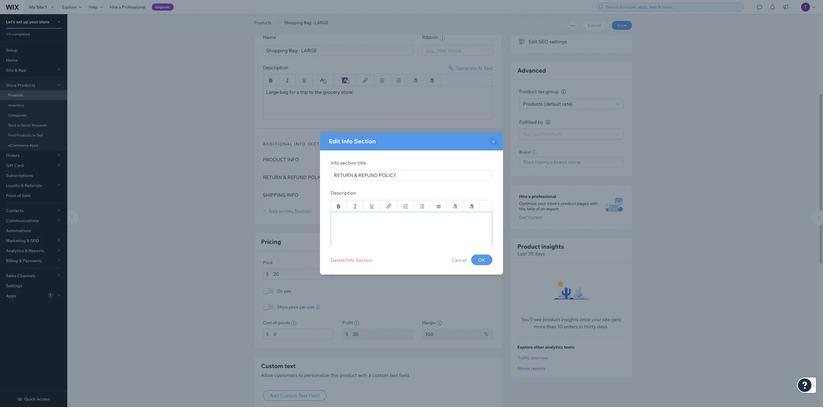Task type: describe. For each thing, give the bounding box(es) containing it.
edit for edit info section
[[329, 138, 341, 145]]

of inside optimize your store's product pages with the help of an expert.
[[536, 207, 540, 212]]

to inside 'custom text allow customers to personalize this product with a custom text field.'
[[299, 373, 303, 379]]

e.g., Tech Specs text field
[[331, 170, 493, 181]]

section for edit info section
[[354, 138, 376, 145]]

your inside optimize your store's product pages with the help of an expert.
[[538, 201, 547, 207]]

to inside false text field
[[309, 89, 314, 95]]

ok button
[[472, 255, 493, 265]]

insights inside you'll see product insights once your site gets more than 10 orders in thirty days.
[[562, 317, 579, 323]]

help
[[527, 207, 535, 212]]

name
[[263, 34, 276, 40]]

info tooltip image for fulfilled by
[[546, 120, 551, 125]]

info for shipping info
[[287, 192, 299, 198]]

add for add an info section
[[269, 208, 278, 214]]

explore for explore
[[62, 4, 76, 10]]

delete
[[331, 258, 345, 263]]

text for ai
[[484, 65, 493, 71]]

other
[[534, 345, 545, 351]]

info tooltip image for cost of goods
[[291, 321, 297, 326]]

1 vertical spatial cancel button
[[452, 255, 467, 266]]

Add a product name text field
[[263, 45, 413, 56]]

find products to sell link
[[0, 131, 67, 141]]

Select box search field
[[427, 45, 488, 55]]

your inside sidebar element
[[29, 19, 38, 25]]

product inside 'custom text allow customers to personalize this product with a custom text field.'
[[340, 373, 357, 379]]

access
[[37, 397, 50, 402]]

back
[[8, 123, 17, 128]]

product for tax
[[520, 89, 537, 95]]

10
[[558, 324, 563, 330]]

bag
[[363, 157, 372, 163]]

completed
[[12, 32, 30, 36]]

settings
[[6, 284, 22, 289]]

setup link
[[0, 45, 67, 55]]

this inside button
[[549, 27, 557, 33]]

(default
[[545, 101, 562, 107]]

0 vertical spatial cancel button
[[583, 21, 607, 30]]

1 vertical spatial description
[[331, 190, 356, 196]]

a inside hire a professional link
[[119, 4, 121, 10]]

store's
[[548, 201, 560, 207]]

1 vertical spatial section
[[295, 208, 312, 214]]

custom text allow customers to personalize this product with a custom text field.
[[261, 363, 410, 379]]

basic
[[263, 19, 278, 24]]

return
[[263, 174, 282, 180]]

false text field
[[331, 212, 493, 246]]

1 horizontal spatial products link
[[251, 20, 275, 26]]

brand
[[520, 150, 531, 155]]

1 vertical spatial products link
[[0, 90, 67, 100]]

let's set up your store
[[6, 19, 49, 25]]

find products to sell
[[8, 133, 43, 138]]

in inside sidebar element
[[17, 123, 20, 128]]

on
[[277, 289, 283, 294]]

subscriptions link
[[0, 171, 67, 181]]

of for goods
[[273, 320, 277, 326]]

thirty
[[585, 324, 597, 330]]

info for additional
[[295, 142, 306, 146]]

traffic overview link
[[518, 356, 625, 361]]

12" x 8" bag  cotton  natural flavors
[[346, 157, 422, 163]]

12"
[[346, 157, 352, 163]]

my
[[29, 4, 35, 10]]

text for custom
[[299, 393, 308, 399]]

cancel for the top cancel button
[[588, 23, 602, 28]]

product insights last 30 days
[[518, 243, 565, 257]]

fulfilled)
[[543, 132, 561, 138]]

orders
[[564, 324, 579, 330]]

cotton
[[374, 157, 389, 163]]

optimize
[[520, 201, 537, 207]]

gets
[[612, 317, 622, 323]]

section for delete info section
[[356, 258, 373, 263]]

a up optimize
[[529, 194, 531, 200]]

large
[[315, 20, 329, 25]]

explore for explore other analytics tools:
[[518, 345, 533, 351]]

optimize your store's product pages with the help of an expert.
[[520, 201, 599, 212]]

up
[[23, 19, 28, 25]]

promote coupon image
[[520, 15, 526, 21]]

tools:
[[564, 345, 576, 351]]

seo settings image
[[520, 39, 526, 45]]

products up name
[[254, 20, 272, 25]]

custom inside 'custom text allow customers to personalize this product with a custom text field.'
[[261, 363, 283, 370]]

store
[[6, 83, 17, 88]]

set
[[16, 19, 22, 25]]

delete info section button
[[331, 255, 373, 266]]

fulfilled
[[520, 119, 537, 125]]

you'll see product insights once your site gets more than 10 orders in thirty days.
[[522, 317, 622, 330]]

last
[[518, 251, 527, 257]]

basic info
[[263, 19, 291, 24]]

coupon
[[545, 15, 562, 21]]

product info
[[263, 157, 299, 163]]

info tooltip image for profit
[[355, 321, 360, 326]]

once
[[580, 317, 591, 323]]

generate
[[456, 65, 477, 71]]

$ down cost
[[266, 332, 269, 338]]

analytics
[[546, 345, 563, 351]]

quick access
[[24, 397, 50, 402]]

point
[[6, 193, 16, 199]]

stores reports link
[[518, 367, 625, 372]]

field.
[[400, 373, 410, 379]]

delete info section
[[331, 258, 373, 263]]

hire for hire a professional
[[110, 4, 118, 10]]

hire a professional
[[520, 194, 557, 200]]

professional
[[532, 194, 557, 200]]

create coupon button
[[520, 14, 562, 22]]

natural
[[390, 157, 406, 163]]

promote image
[[520, 27, 526, 33]]

Search for tools, apps, help & more... field
[[604, 3, 743, 11]]

add an info section link
[[263, 208, 312, 214]]

categories
[[8, 113, 27, 118]]

title
[[358, 160, 366, 166]]

price
[[289, 305, 299, 310]]

sidebar element
[[0, 14, 67, 408]]

ribbon
[[422, 34, 439, 40]]

shopping
[[284, 20, 303, 25]]

add custom text field button
[[263, 391, 327, 402]]

by
[[538, 119, 544, 125]]

field
[[309, 393, 320, 399]]

customers
[[275, 373, 298, 379]]

info left the 'section'
[[331, 160, 339, 166]]

product inside you'll see product insights once your site gets more than 10 orders in thirty days.
[[543, 317, 561, 323]]

refund
[[288, 174, 307, 180]]

fulfilled by
[[520, 119, 544, 125]]

traffic overview
[[518, 356, 549, 361]]

subscriptions
[[6, 173, 33, 178]]

save button
[[612, 21, 632, 30]]



Task type: locate. For each thing, give the bounding box(es) containing it.
None text field
[[274, 329, 334, 340], [353, 329, 413, 340], [274, 329, 334, 340], [353, 329, 413, 340]]

info tooltip image for margin
[[437, 321, 442, 326]]

insights up orders
[[562, 317, 579, 323]]

1 vertical spatial cancel
[[452, 258, 467, 263]]

with right pages
[[590, 201, 599, 207]]

1 horizontal spatial edit
[[529, 39, 538, 45]]

info tooltip image right group
[[562, 90, 566, 94]]

form containing advanced
[[64, 0, 824, 408]]

an down 'shipping info'
[[279, 208, 284, 214]]

0 horizontal spatial an
[[279, 208, 284, 214]]

0 horizontal spatial in
[[17, 123, 20, 128]]

a left the custom
[[369, 373, 372, 379]]

get started link
[[520, 215, 542, 221]]

of right cost
[[273, 320, 277, 326]]

cancel button left save
[[583, 21, 607, 30]]

create
[[529, 15, 544, 21]]

grocery
[[323, 89, 340, 95]]

1 vertical spatial edit
[[329, 138, 341, 145]]

0 vertical spatial edit
[[529, 39, 538, 45]]

1 horizontal spatial with
[[590, 201, 599, 207]]

1 vertical spatial insights
[[562, 317, 579, 323]]

create coupon
[[529, 15, 562, 21]]

info left the sections
[[295, 142, 306, 146]]

1 horizontal spatial hire
[[520, 194, 528, 200]]

custom
[[373, 373, 389, 379]]

hire a professional
[[110, 4, 146, 10]]

add an info section
[[268, 208, 312, 214]]

0 vertical spatial info tooltip image
[[546, 120, 551, 125]]

add down shipping
[[269, 208, 278, 214]]

cancel left save
[[588, 23, 602, 28]]

margin
[[422, 320, 436, 326]]

1 horizontal spatial the
[[520, 207, 526, 212]]

find
[[8, 133, 16, 138]]

products link up name
[[251, 20, 275, 26]]

store
[[39, 19, 49, 25]]

to right customers
[[299, 373, 303, 379]]

0 horizontal spatial edit
[[329, 138, 341, 145]]

the inside false text field
[[315, 89, 322, 95]]

section down 'shipping info'
[[295, 208, 312, 214]]

0 vertical spatial your
[[29, 19, 38, 25]]

0 horizontal spatial to
[[32, 133, 36, 138]]

with inside optimize your store's product pages with the help of an expert.
[[590, 201, 599, 207]]

$ for %
[[346, 332, 349, 338]]

1 vertical spatial info
[[295, 142, 306, 146]]

Start typing a brand name field
[[522, 157, 622, 167]]

0 vertical spatial product
[[520, 89, 537, 95]]

product inside button
[[558, 27, 576, 33]]

products right store
[[17, 83, 35, 88]]

to inside sidebar element
[[32, 133, 36, 138]]

1 vertical spatial explore
[[518, 345, 533, 351]]

this down coupon
[[549, 27, 557, 33]]

1 horizontal spatial cancel button
[[583, 21, 607, 30]]

quick access button
[[17, 397, 50, 402]]

info down additional info sections
[[288, 157, 299, 163]]

0 vertical spatial the
[[315, 89, 322, 95]]

-
[[313, 20, 314, 25]]

1 horizontal spatial explore
[[518, 345, 533, 351]]

with inside 'custom text allow customers to personalize this product with a custom text field.'
[[359, 373, 368, 379]]

your right up
[[29, 19, 38, 25]]

the inside optimize your store's product pages with the help of an expert.
[[520, 207, 526, 212]]

product left tax
[[520, 89, 537, 95]]

info tooltip image right margin in the right of the page
[[437, 321, 442, 326]]

an inside optimize your store's product pages with the help of an expert.
[[541, 207, 546, 212]]

1 horizontal spatial to
[[299, 373, 303, 379]]

info for basic
[[279, 19, 291, 24]]

info tooltip image
[[546, 120, 551, 125], [437, 321, 442, 326]]

more
[[534, 324, 546, 330]]

apps
[[29, 143, 38, 148]]

quick
[[24, 397, 36, 402]]

to
[[309, 89, 314, 95], [32, 133, 36, 138], [299, 373, 303, 379]]

upgrade
[[155, 5, 170, 9]]

promote this product
[[529, 27, 576, 33]]

of inside "link"
[[17, 193, 21, 199]]

0 vertical spatial description
[[263, 65, 289, 70]]

pages
[[578, 201, 589, 207]]

generate ai text
[[456, 65, 493, 71]]

0 vertical spatial section
[[354, 138, 376, 145]]

0 horizontal spatial info tooltip image
[[437, 321, 442, 326]]

0 horizontal spatial hire
[[110, 4, 118, 10]]

of left sale
[[17, 193, 21, 199]]

for
[[290, 89, 296, 95]]

store!
[[341, 89, 354, 95]]

overview
[[531, 356, 549, 361]]

$ for on sale
[[266, 271, 269, 277]]

shipping info
[[263, 192, 299, 198]]

product inside optimize your store's product pages with the help of an expert.
[[561, 201, 577, 207]]

0 vertical spatial explore
[[62, 4, 76, 10]]

1 horizontal spatial description
[[331, 190, 356, 196]]

products link down store products
[[0, 90, 67, 100]]

add down allow
[[270, 393, 279, 399]]

0 horizontal spatial cancel
[[452, 258, 467, 263]]

1 horizontal spatial your
[[538, 201, 547, 207]]

goods
[[278, 320, 290, 326]]

let's
[[6, 19, 15, 25]]

insights inside product insights last 30 days
[[542, 243, 565, 251]]

1 horizontal spatial this
[[549, 27, 557, 33]]

edit seo settings button
[[520, 37, 568, 46]]

1 vertical spatial info tooltip image
[[437, 321, 442, 326]]

0 vertical spatial products link
[[251, 20, 275, 26]]

text left field
[[299, 393, 308, 399]]

1 horizontal spatial info
[[295, 142, 306, 146]]

product tax group
[[520, 89, 560, 95]]

products down product tax group at the top right of page
[[524, 101, 544, 107]]

0 horizontal spatial of
[[17, 193, 21, 199]]

0 vertical spatial text
[[285, 363, 296, 370]]

1 horizontal spatial of
[[273, 320, 277, 326]]

edit info section
[[329, 138, 376, 145]]

x
[[353, 157, 356, 163]]

1 vertical spatial in
[[580, 324, 584, 330]]

2 horizontal spatial of
[[536, 207, 540, 212]]

the for grocery
[[315, 89, 322, 95]]

2 horizontal spatial your
[[592, 317, 602, 323]]

1 vertical spatial info
[[287, 192, 299, 198]]

sale
[[22, 193, 30, 199]]

0 horizontal spatial with
[[359, 373, 368, 379]]

of right help
[[536, 207, 540, 212]]

0 vertical spatial in
[[17, 123, 20, 128]]

0 horizontal spatial your
[[29, 19, 38, 25]]

0 horizontal spatial text
[[285, 363, 296, 370]]

0 horizontal spatial text
[[299, 393, 308, 399]]

help
[[89, 4, 98, 10]]

info tooltip image right profit
[[355, 321, 360, 326]]

flavors
[[407, 157, 422, 163]]

0 vertical spatial to
[[309, 89, 314, 95]]

info tooltip image
[[562, 90, 566, 94], [291, 321, 297, 326], [355, 321, 360, 326]]

1 horizontal spatial info tooltip image
[[355, 321, 360, 326]]

info down 'shipping info'
[[285, 208, 294, 214]]

your up thirty
[[592, 317, 602, 323]]

explore other analytics tools:
[[518, 345, 576, 351]]

stock
[[21, 123, 31, 128]]

1 horizontal spatial cancel
[[588, 23, 602, 28]]

insights up days
[[542, 243, 565, 251]]

this right personalize
[[331, 373, 339, 379]]

stores reports
[[518, 367, 546, 372]]

store products button
[[0, 80, 67, 90]]

0 vertical spatial with
[[590, 201, 599, 207]]

0 vertical spatial of
[[17, 193, 21, 199]]

0 horizontal spatial explore
[[62, 4, 76, 10]]

to left sell
[[32, 133, 36, 138]]

section
[[341, 160, 357, 166]]

0 horizontal spatial cancel button
[[452, 255, 467, 266]]

hire right help button
[[110, 4, 118, 10]]

text right ai
[[484, 65, 493, 71]]

cancel inside button
[[588, 23, 602, 28]]

$ down profit
[[346, 332, 349, 338]]

edit inside button
[[529, 39, 538, 45]]

back in stock requests link
[[0, 121, 67, 131]]

a inside false text field
[[297, 89, 300, 95]]

section right delete
[[356, 258, 373, 263]]

1 horizontal spatial in
[[580, 324, 584, 330]]

0 vertical spatial this
[[549, 27, 557, 33]]

large
[[266, 89, 279, 95]]

bag
[[304, 20, 312, 25]]

inventory
[[8, 103, 24, 108]]

1 vertical spatial this
[[331, 373, 339, 379]]

hire a professional link
[[106, 0, 149, 14]]

custom up allow
[[261, 363, 283, 370]]

product inside product insights last 30 days
[[518, 243, 541, 251]]

text left field.
[[390, 373, 398, 379]]

0 horizontal spatial info tooltip image
[[291, 321, 297, 326]]

1 vertical spatial of
[[536, 207, 540, 212]]

profit
[[343, 320, 353, 326]]

add inside button
[[270, 393, 279, 399]]

my site 1
[[29, 4, 47, 10]]

info inside button
[[346, 258, 355, 263]]

edit up the 'section'
[[329, 138, 341, 145]]

products up inventory in the top of the page
[[8, 93, 23, 98]]

with left the custom
[[359, 373, 368, 379]]

add custom text field
[[270, 393, 320, 399]]

sections
[[308, 142, 332, 146]]

1 vertical spatial text
[[299, 393, 308, 399]]

the for help
[[520, 207, 526, 212]]

unit
[[307, 305, 315, 310]]

allow
[[261, 373, 273, 379]]

in inside you'll see product insights once your site gets more than 10 orders in thirty days.
[[580, 324, 584, 330]]

advanced
[[518, 67, 546, 74]]

1 horizontal spatial text
[[484, 65, 493, 71]]

0 vertical spatial info
[[279, 19, 291, 24]]

2 horizontal spatial info tooltip image
[[562, 90, 566, 94]]

the left help
[[520, 207, 526, 212]]

you
[[524, 132, 532, 138]]

0 vertical spatial text
[[484, 65, 493, 71]]

explore right 1
[[62, 4, 76, 10]]

a inside 'custom text allow customers to personalize this product with a custom text field.'
[[369, 373, 372, 379]]

insights
[[542, 243, 565, 251], [562, 317, 579, 323]]

large bag for a trip to the grocery store!
[[266, 89, 354, 95]]

1 horizontal spatial text
[[390, 373, 398, 379]]

2 vertical spatial your
[[592, 317, 602, 323]]

a right the for
[[297, 89, 300, 95]]

false text field
[[263, 86, 493, 120]]

info tooltip image right goods
[[291, 321, 297, 326]]

reports
[[532, 367, 546, 372]]

section up bag
[[354, 138, 376, 145]]

2 vertical spatial of
[[273, 320, 277, 326]]

cancel button left ok 'button'
[[452, 255, 467, 266]]

your down the professional
[[538, 201, 547, 207]]

cancel left ok 'button'
[[452, 258, 467, 263]]

edit for edit seo settings
[[529, 39, 538, 45]]

0 horizontal spatial description
[[263, 65, 289, 70]]

2 vertical spatial to
[[299, 373, 303, 379]]

in
[[17, 123, 20, 128], [580, 324, 584, 330]]

$ down price
[[266, 271, 269, 277]]

this inside 'custom text allow customers to personalize this product with a custom text field.'
[[331, 373, 339, 379]]

0 horizontal spatial info
[[279, 19, 291, 24]]

get started
[[520, 215, 542, 221]]

0 vertical spatial info
[[288, 157, 299, 163]]

categories link
[[0, 111, 67, 121]]

your inside you'll see product insights once your site gets more than 10 orders in thirty days.
[[592, 317, 602, 323]]

1 vertical spatial add
[[270, 393, 279, 399]]

cancel
[[588, 23, 602, 28], [452, 258, 467, 263]]

the left grocery
[[315, 89, 322, 95]]

info for product info
[[288, 157, 299, 163]]

0 horizontal spatial the
[[315, 89, 322, 95]]

0 vertical spatial cancel
[[588, 23, 602, 28]]

than
[[547, 324, 557, 330]]

1 vertical spatial hire
[[520, 194, 528, 200]]

info tooltip image right by
[[546, 120, 551, 125]]

settings link
[[0, 281, 67, 291]]

edit left seo
[[529, 39, 538, 45]]

a left professional
[[119, 4, 121, 10]]

cancel for bottom cancel button
[[452, 258, 467, 263]]

the
[[315, 89, 322, 95], [520, 207, 526, 212]]

0 vertical spatial add
[[269, 208, 278, 214]]

2 horizontal spatial to
[[309, 89, 314, 95]]

hire for hire a professional
[[520, 194, 528, 200]]

seo
[[539, 39, 549, 45]]

None text field
[[274, 269, 334, 280], [422, 329, 482, 340], [274, 269, 334, 280], [422, 329, 482, 340]]

info up 12"
[[342, 138, 353, 145]]

$
[[266, 271, 269, 277], [266, 332, 269, 338], [346, 332, 349, 338]]

form
[[64, 0, 824, 408]]

1 vertical spatial text
[[390, 373, 398, 379]]

1/6
[[6, 32, 11, 36]]

1 vertical spatial with
[[359, 373, 368, 379]]

bag
[[280, 89, 289, 95]]

cost of goods
[[263, 320, 290, 326]]

info up add an info section at the bottom left of the page
[[287, 192, 299, 198]]

hire
[[110, 4, 118, 10], [520, 194, 528, 200]]

explore up the traffic
[[518, 345, 533, 351]]

product for insights
[[518, 243, 541, 251]]

sell
[[37, 133, 43, 138]]

site
[[36, 4, 44, 10]]

help button
[[85, 0, 106, 14]]

0 vertical spatial custom
[[261, 363, 283, 370]]

ecommerce apps
[[8, 143, 38, 148]]

1 vertical spatial product
[[518, 243, 541, 251]]

of for sale
[[17, 193, 21, 199]]

1 vertical spatial your
[[538, 201, 547, 207]]

add for add custom text field
[[270, 393, 279, 399]]

promote this product button
[[520, 26, 576, 34]]

0 vertical spatial hire
[[110, 4, 118, 10]]

settings
[[550, 39, 568, 45]]

0 horizontal spatial products link
[[0, 90, 67, 100]]

1 horizontal spatial an
[[541, 207, 546, 212]]

automations link
[[0, 226, 67, 236]]

1 vertical spatial custom
[[280, 393, 298, 399]]

info right delete
[[346, 258, 355, 263]]

in down once
[[580, 324, 584, 330]]

custom inside add custom text field button
[[280, 393, 298, 399]]

products up the ecommerce apps
[[16, 133, 32, 138]]

1 vertical spatial the
[[520, 207, 526, 212]]

to right 'trip'
[[309, 89, 314, 95]]

product up "30"
[[518, 243, 541, 251]]

section inside button
[[356, 258, 373, 263]]

1 horizontal spatial info tooltip image
[[546, 120, 551, 125]]

an left expert.
[[541, 207, 546, 212]]

products inside dropdown button
[[17, 83, 35, 88]]

1 vertical spatial to
[[32, 133, 36, 138]]

0 horizontal spatial this
[[331, 373, 339, 379]]

in right the back
[[17, 123, 20, 128]]

custom down customers
[[280, 393, 298, 399]]

save
[[618, 23, 627, 28]]

hire up optimize
[[520, 194, 528, 200]]

products (default rate)
[[524, 101, 573, 107]]

info right basic
[[279, 19, 291, 24]]

text up customers
[[285, 363, 296, 370]]

text
[[484, 65, 493, 71], [299, 393, 308, 399]]

0 vertical spatial insights
[[542, 243, 565, 251]]

per
[[300, 305, 306, 310]]

2 vertical spatial section
[[356, 258, 373, 263]]



Task type: vqa. For each thing, say whether or not it's contained in the screenshot.
a
yes



